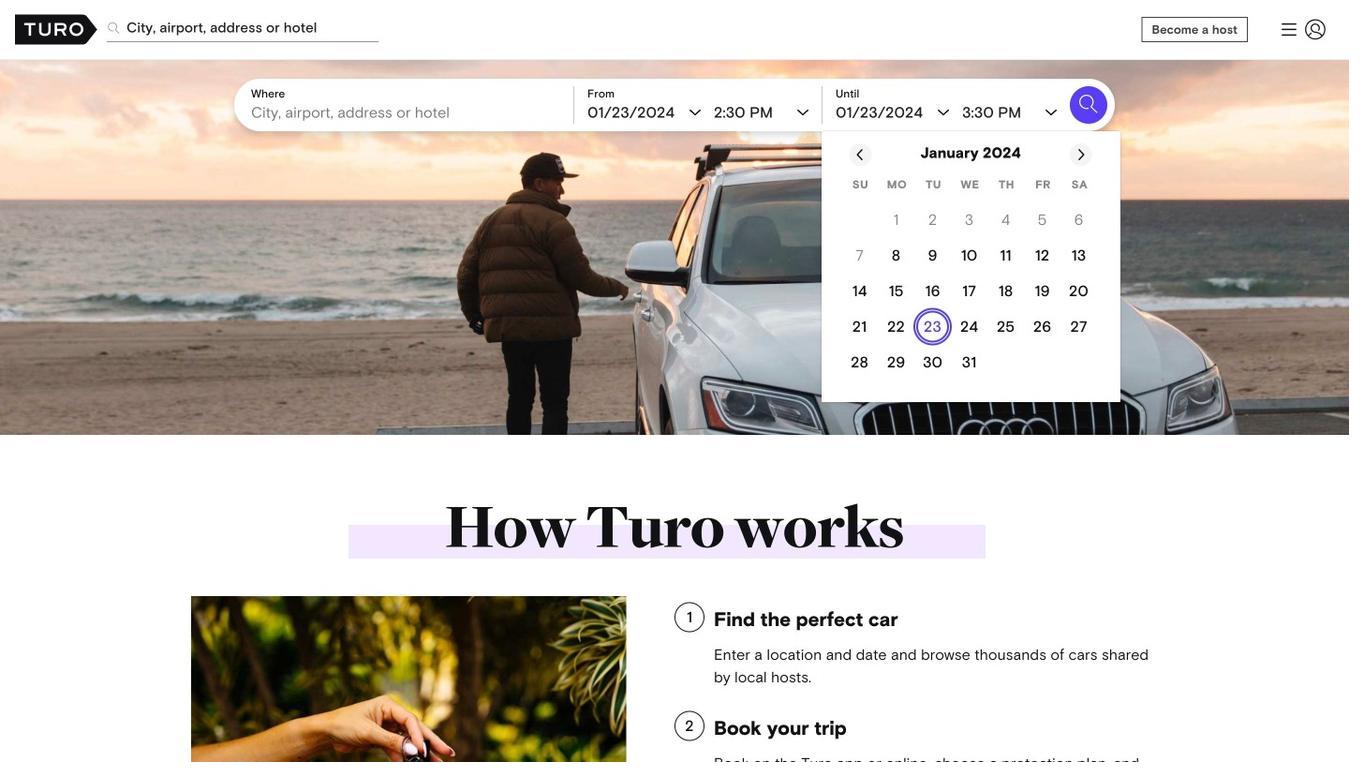 Task type: locate. For each thing, give the bounding box(es) containing it.
menu element
[[1271, 11, 1335, 48]]

move forward to switch to the next month image
[[1074, 147, 1089, 162]]

calendar application
[[822, 131, 1350, 416]]

City, airport, address or hotel field
[[107, 14, 379, 42], [251, 101, 564, 124]]

None field
[[107, 0, 1131, 56], [251, 101, 564, 124], [107, 0, 1131, 56], [251, 101, 564, 124]]

turo image
[[15, 15, 97, 45]]



Task type: describe. For each thing, give the bounding box(es) containing it.
cookie consent banner dialog
[[15, 507, 315, 747]]

turo host handing keys to guest image
[[191, 596, 627, 762]]

0 vertical spatial city, airport, address or hotel field
[[107, 14, 379, 42]]

1 vertical spatial city, airport, address or hotel field
[[251, 101, 564, 124]]

move backward to switch to the previous month image
[[853, 147, 868, 162]]



